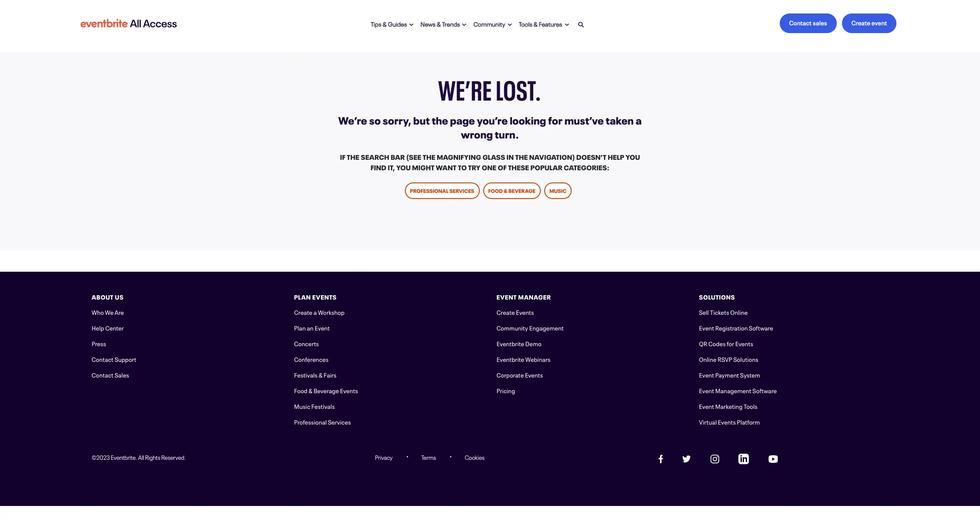 Task type: locate. For each thing, give the bounding box(es) containing it.
tools up platform
[[744, 402, 758, 410]]

0 horizontal spatial tools
[[519, 19, 533, 28]]

& right news
[[437, 19, 441, 28]]

we're inside the "we're so sorry, but the page you're looking for must've taken a wrong turn."
[[338, 112, 367, 127]]

for right codes
[[727, 339, 734, 348]]

these
[[508, 162, 529, 172]]

tools left features
[[519, 19, 533, 28]]

1 eventbrite from the top
[[497, 339, 524, 348]]

festivals down conferences
[[294, 370, 318, 379]]

event left payment
[[699, 370, 714, 379]]

1 vertical spatial tools
[[744, 402, 758, 410]]

contact
[[790, 18, 812, 27], [92, 355, 114, 363], [92, 370, 114, 379]]

arrow image left tools & features
[[508, 23, 512, 27]]

1 horizontal spatial professional
[[410, 186, 449, 194]]

magnifying
[[437, 151, 481, 162]]

event up virtual
[[699, 402, 714, 410]]

1 vertical spatial software
[[753, 386, 777, 395]]

1 horizontal spatial create
[[497, 308, 515, 316]]

the right in
[[515, 151, 528, 162]]

bar
[[391, 151, 405, 162]]

software down the "system"
[[753, 386, 777, 395]]

concerts link
[[294, 339, 319, 348]]

0 vertical spatial community
[[474, 19, 506, 28]]

virtual events platform link
[[699, 417, 760, 426]]

plan up create a workshop
[[294, 292, 311, 301]]

0 vertical spatial online
[[731, 308, 748, 316]]

online down qr
[[699, 355, 717, 363]]

community for community engagement
[[497, 323, 528, 332]]

we're up page
[[438, 67, 492, 108]]

music
[[550, 186, 567, 194], [294, 402, 310, 410]]

contact sales link
[[92, 370, 129, 379]]

1 vertical spatial plan
[[294, 323, 306, 332]]

create left event
[[852, 18, 871, 27]]

0 horizontal spatial for
[[548, 112, 563, 127]]

event left management
[[699, 386, 714, 395]]

create
[[852, 18, 871, 27], [294, 308, 313, 316], [497, 308, 515, 316]]

1 plan from the top
[[294, 292, 311, 301]]

payment
[[716, 370, 739, 379]]

event
[[872, 18, 888, 27]]

linkedin image
[[739, 454, 749, 464]]

0 vertical spatial solutions
[[699, 292, 735, 301]]

event payment system link
[[699, 370, 761, 379]]

food & beverage events
[[294, 386, 358, 395]]

wrong
[[461, 126, 493, 141]]

sales
[[813, 18, 828, 27]]

we're lost.
[[438, 67, 542, 108]]

arrow image right guides
[[409, 23, 414, 27]]

for right looking
[[548, 112, 563, 127]]

events up create a workshop link
[[312, 292, 337, 301]]

categories:
[[564, 162, 610, 172]]

solutions up the tickets
[[699, 292, 735, 301]]

music up professional services link
[[294, 402, 310, 410]]

you right help
[[626, 151, 640, 162]]

eventbrite webinars
[[497, 355, 551, 363]]

0 vertical spatial professional
[[410, 186, 449, 194]]

0 vertical spatial eventbrite
[[497, 339, 524, 348]]

& for guides
[[383, 19, 387, 28]]

1 horizontal spatial online
[[731, 308, 748, 316]]

community down create events link
[[497, 323, 528, 332]]

1 vertical spatial professional
[[294, 417, 327, 426]]

1 horizontal spatial arrow image
[[565, 23, 569, 27]]

eventbrite up eventbrite webinars
[[497, 339, 524, 348]]

festivals up professional services link
[[311, 402, 335, 410]]

virtual
[[699, 417, 717, 426]]

food inside "link"
[[489, 186, 503, 194]]

1 vertical spatial food
[[294, 386, 308, 395]]

pricing
[[497, 386, 515, 395]]

& left beverage
[[504, 186, 508, 194]]

an
[[307, 323, 314, 332]]

community inside community link
[[474, 19, 506, 28]]

arrow image right trends
[[462, 23, 467, 27]]

plan events
[[294, 292, 337, 301]]

events down webinars at bottom right
[[525, 370, 543, 379]]

create down event manager
[[497, 308, 515, 316]]

0 horizontal spatial food
[[294, 386, 308, 395]]

so
[[369, 112, 381, 127]]

0 vertical spatial music
[[550, 186, 567, 194]]

2 arrow image from the left
[[565, 23, 569, 27]]

arrow image inside "tips & guides" link
[[409, 23, 414, 27]]

create event
[[852, 18, 888, 27]]

plan left an
[[294, 323, 306, 332]]

page
[[450, 112, 475, 127]]

©2023 eventbrite. all rights reserved.
[[92, 453, 186, 461]]

contact for contact sales
[[790, 18, 812, 27]]

create for create event
[[852, 18, 871, 27]]

0 horizontal spatial online
[[699, 355, 717, 363]]

corporate events link
[[497, 370, 543, 379]]

1 vertical spatial online
[[699, 355, 717, 363]]

0 horizontal spatial music
[[294, 402, 310, 410]]

& inside "link"
[[504, 186, 508, 194]]

eventbrite.
[[111, 453, 137, 461]]

arrow image inside news & trends link
[[462, 23, 467, 27]]

eventbrite for eventbrite demo
[[497, 339, 524, 348]]

registration
[[716, 323, 748, 332]]

2 arrow image from the left
[[508, 23, 512, 27]]

1 vertical spatial eventbrite
[[497, 355, 524, 363]]

we
[[105, 308, 114, 316]]

qr
[[699, 339, 708, 348]]

tools & features
[[519, 19, 563, 28]]

festivals
[[294, 370, 318, 379], [311, 402, 335, 410]]

& for beverage
[[309, 386, 313, 395]]

a right taken
[[636, 112, 642, 127]]

contact sales
[[92, 370, 129, 379]]

eventbrite up corporate on the bottom
[[497, 355, 524, 363]]

arrow image left 'search icon' at the right of the page
[[565, 23, 569, 27]]

help
[[608, 151, 625, 162]]

search
[[361, 151, 390, 162]]

1 vertical spatial community
[[497, 323, 528, 332]]

tools & features link
[[516, 14, 573, 33]]

0 vertical spatial festivals
[[294, 370, 318, 379]]

navigation)
[[530, 151, 575, 162]]

arrow image inside tools & features link
[[565, 23, 569, 27]]

0 horizontal spatial arrow image
[[409, 23, 414, 27]]

events down event manager
[[516, 308, 534, 316]]

the inside the "we're so sorry, but the page you're looking for must've taken a wrong turn."
[[432, 112, 448, 127]]

1 vertical spatial contact
[[92, 355, 114, 363]]

us
[[115, 292, 124, 301]]

events down the event registration software link
[[736, 339, 754, 348]]

arrow image inside community link
[[508, 23, 512, 27]]

1 horizontal spatial for
[[727, 339, 734, 348]]

0 horizontal spatial we're
[[338, 112, 367, 127]]

music down popular at right
[[550, 186, 567, 194]]

food up music festivals link
[[294, 386, 308, 395]]

1 horizontal spatial we're
[[438, 67, 492, 108]]

professional down music festivals
[[294, 417, 327, 426]]

event for event manager
[[497, 292, 517, 301]]

you right it,
[[397, 162, 411, 172]]

2 plan from the top
[[294, 323, 306, 332]]

professional for professional services
[[410, 186, 449, 194]]

we're left so on the top left
[[338, 112, 367, 127]]

press link
[[92, 339, 106, 348]]

community for community
[[474, 19, 506, 28]]

the right if
[[347, 151, 360, 162]]

1 vertical spatial music
[[294, 402, 310, 410]]

you're
[[477, 112, 508, 127]]

trends
[[442, 19, 460, 28]]

0 horizontal spatial you
[[397, 162, 411, 172]]

2 eventbrite from the top
[[497, 355, 524, 363]]

tickets
[[710, 308, 730, 316]]

& left the beverage
[[309, 386, 313, 395]]

food down 'one'
[[489, 186, 503, 194]]

corporate
[[497, 370, 524, 379]]

lost.
[[496, 67, 542, 108]]

0 vertical spatial software
[[749, 323, 774, 332]]

tips & guides
[[371, 19, 407, 28]]

1 horizontal spatial you
[[626, 151, 640, 162]]

guides
[[388, 19, 407, 28]]

event management software
[[699, 386, 777, 395]]

1 horizontal spatial music
[[550, 186, 567, 194]]

2 horizontal spatial create
[[852, 18, 871, 27]]

instagram image
[[711, 455, 719, 464]]

events for virtual events platform
[[718, 417, 736, 426]]

events down event marketing tools link
[[718, 417, 736, 426]]

professional services
[[410, 186, 475, 194]]

0 vertical spatial a
[[636, 112, 642, 127]]

1 vertical spatial solutions
[[734, 355, 759, 363]]

2 vertical spatial contact
[[92, 370, 114, 379]]

online
[[731, 308, 748, 316], [699, 355, 717, 363]]

arrow image
[[462, 23, 467, 27], [565, 23, 569, 27]]

0 vertical spatial food
[[489, 186, 503, 194]]

software
[[749, 323, 774, 332], [753, 386, 777, 395]]

marketing
[[716, 402, 743, 410]]

software right registration
[[749, 323, 774, 332]]

news & trends
[[421, 19, 460, 28]]

event down sell
[[699, 323, 714, 332]]

engagement
[[529, 323, 564, 332]]

manager
[[519, 292, 551, 301]]

event for event management software
[[699, 386, 714, 395]]

festivals & fairs link
[[294, 370, 337, 379]]

event payment system
[[699, 370, 761, 379]]

0 vertical spatial tools
[[519, 19, 533, 28]]

1 horizontal spatial tools
[[744, 402, 758, 410]]

events for corporate events
[[525, 370, 543, 379]]

arrow image for tips & guides
[[409, 23, 414, 27]]

event up create events
[[497, 292, 517, 301]]

0 vertical spatial contact
[[790, 18, 812, 27]]

who we are link
[[92, 308, 124, 316]]

arrow image
[[409, 23, 414, 27], [508, 23, 512, 27]]

a down plan events
[[314, 308, 317, 316]]

twitter image
[[683, 456, 691, 463]]

community right trends
[[474, 19, 506, 28]]

arrow image for features
[[565, 23, 569, 27]]

& right 'tips'
[[383, 19, 387, 28]]

0 horizontal spatial create
[[294, 308, 313, 316]]

& left fairs
[[319, 370, 323, 379]]

to
[[458, 162, 467, 172]]

professional down might
[[410, 186, 449, 194]]

you
[[626, 151, 640, 162], [397, 162, 411, 172]]

& left features
[[534, 19, 538, 28]]

1 horizontal spatial arrow image
[[508, 23, 512, 27]]

0 horizontal spatial arrow image
[[462, 23, 467, 27]]

create for create events
[[497, 308, 515, 316]]

software for event management software
[[753, 386, 777, 395]]

a inside the "we're so sorry, but the page you're looking for must've taken a wrong turn."
[[636, 112, 642, 127]]

1 horizontal spatial food
[[489, 186, 503, 194]]

1 vertical spatial we're
[[338, 112, 367, 127]]

create up an
[[294, 308, 313, 316]]

events
[[312, 292, 337, 301], [516, 308, 534, 316], [736, 339, 754, 348], [525, 370, 543, 379], [340, 386, 358, 395], [718, 417, 736, 426]]

all
[[138, 453, 144, 461]]

management
[[716, 386, 752, 395]]

professional for professional services
[[294, 417, 327, 426]]

event marketing tools link
[[699, 402, 758, 410]]

professional services link
[[294, 417, 351, 426]]

concerts
[[294, 339, 319, 348]]

the right the but
[[432, 112, 448, 127]]

platform
[[737, 417, 760, 426]]

news
[[421, 19, 436, 28]]

we're
[[438, 67, 492, 108], [338, 112, 367, 127]]

1 vertical spatial for
[[727, 339, 734, 348]]

1 horizontal spatial a
[[636, 112, 642, 127]]

0 horizontal spatial professional
[[294, 417, 327, 426]]

1 vertical spatial a
[[314, 308, 317, 316]]

1 arrow image from the left
[[409, 23, 414, 27]]

solutions up the "system"
[[734, 355, 759, 363]]

0 vertical spatial we're
[[438, 67, 492, 108]]

online up event registration software
[[731, 308, 748, 316]]

1 arrow image from the left
[[462, 23, 467, 27]]

food & beverage
[[489, 186, 536, 194]]

0 vertical spatial plan
[[294, 292, 311, 301]]

0 vertical spatial for
[[548, 112, 563, 127]]

eventbrite demo
[[497, 339, 542, 348]]

search icon image
[[578, 22, 584, 28]]



Task type: vqa. For each thing, say whether or not it's contained in the screenshot.
company name* text box at top right
no



Task type: describe. For each thing, give the bounding box(es) containing it.
professional services link
[[405, 183, 480, 199]]

community link
[[470, 14, 516, 33]]

contact support link
[[92, 355, 136, 363]]

center
[[105, 323, 124, 332]]

plan for plan events
[[294, 292, 311, 301]]

facebook image
[[659, 455, 663, 463]]

beverage
[[314, 386, 339, 395]]

qr codes for events link
[[699, 339, 754, 348]]

qr codes for events
[[699, 339, 754, 348]]

we're for we're so sorry, but the page you're looking for must've taken a wrong turn.
[[338, 112, 367, 127]]

help center link
[[92, 323, 124, 332]]

festivals & fairs
[[294, 370, 337, 379]]

plan for plan an event
[[294, 323, 306, 332]]

professional services
[[294, 417, 351, 426]]

arrow image for trends
[[462, 23, 467, 27]]

one
[[482, 162, 497, 172]]

food for food & beverage events
[[294, 386, 308, 395]]

taken
[[606, 112, 634, 127]]

contact for contact support
[[92, 355, 114, 363]]

of
[[498, 162, 507, 172]]

contact support
[[92, 355, 136, 363]]

events for plan events
[[312, 292, 337, 301]]

& for fairs
[[319, 370, 323, 379]]

must've
[[565, 112, 604, 127]]

create events
[[497, 308, 534, 316]]

event for event payment system
[[699, 370, 714, 379]]

looking
[[510, 112, 546, 127]]

event management software link
[[699, 386, 777, 395]]

workshop
[[318, 308, 345, 316]]

©2023
[[92, 453, 110, 461]]

music link
[[544, 183, 572, 199]]

corporate events
[[497, 370, 543, 379]]

who we are
[[92, 308, 124, 316]]

privacy
[[375, 453, 393, 461]]

food for food & beverage
[[489, 186, 503, 194]]

event right an
[[315, 323, 330, 332]]

create events link
[[497, 308, 534, 316]]

& for trends
[[437, 19, 441, 28]]

terms link
[[422, 453, 436, 461]]

in
[[507, 151, 514, 162]]

might
[[412, 162, 435, 172]]

youtube image
[[769, 455, 778, 463]]

help
[[92, 323, 104, 332]]

conferences link
[[294, 355, 329, 363]]

music for music festivals
[[294, 402, 310, 410]]

are
[[115, 308, 124, 316]]

help center
[[92, 323, 124, 332]]

logo eventbrite image
[[79, 15, 178, 31]]

contact for contact sales
[[92, 370, 114, 379]]

eventbrite webinars link
[[497, 355, 551, 363]]

1 vertical spatial festivals
[[311, 402, 335, 410]]

sell tickets online
[[699, 308, 748, 316]]

events right the beverage
[[340, 386, 358, 395]]

try
[[468, 162, 481, 172]]

about us
[[92, 292, 124, 301]]

contact sales
[[790, 18, 828, 27]]

food & beverage link
[[483, 183, 541, 199]]

we're for we're lost.
[[438, 67, 492, 108]]

tips
[[371, 19, 382, 28]]

sorry,
[[383, 112, 412, 127]]

0 horizontal spatial a
[[314, 308, 317, 316]]

demo
[[526, 339, 542, 348]]

sell tickets online link
[[699, 308, 748, 316]]

event for event registration software
[[699, 323, 714, 332]]

pricing link
[[497, 386, 515, 395]]

online rsvp solutions
[[699, 355, 759, 363]]

news & trends link
[[417, 14, 470, 33]]

create for create a workshop
[[294, 308, 313, 316]]

contact sales link
[[780, 14, 837, 33]]

music for music
[[550, 186, 567, 194]]

music festivals
[[294, 402, 335, 410]]

events for create events
[[516, 308, 534, 316]]

plan an event
[[294, 323, 330, 332]]

cookies link
[[465, 453, 485, 461]]

beverage
[[509, 186, 536, 194]]

codes
[[709, 339, 726, 348]]

terms
[[422, 453, 436, 461]]

sales
[[115, 370, 129, 379]]

& for features
[[534, 19, 538, 28]]

find
[[371, 162, 387, 172]]

plan an event link
[[294, 323, 330, 332]]

arrow image for community
[[508, 23, 512, 27]]

tools inside tools & features link
[[519, 19, 533, 28]]

popular
[[531, 162, 563, 172]]

create a workshop link
[[294, 308, 345, 316]]

software for event registration software
[[749, 323, 774, 332]]

the right (see
[[423, 151, 436, 162]]

online rsvp solutions link
[[699, 355, 759, 363]]

music festivals link
[[294, 402, 335, 410]]

for inside the "we're so sorry, but the page you're looking for must've taken a wrong turn."
[[548, 112, 563, 127]]

sell
[[699, 308, 709, 316]]

if the search bar (see the magnifying glass in the navigation) doesn't help you find it, you might want to try one of these popular categories:
[[340, 151, 640, 172]]

eventbrite for eventbrite webinars
[[497, 355, 524, 363]]

event for event marketing tools
[[699, 402, 714, 410]]

food & beverage events link
[[294, 386, 358, 395]]

community engagement link
[[497, 323, 564, 332]]

services
[[450, 186, 475, 194]]

privacy link
[[375, 453, 393, 461]]

features
[[539, 19, 563, 28]]

& for beverage
[[504, 186, 508, 194]]

doesn't
[[577, 151, 607, 162]]

event marketing tools
[[699, 402, 758, 410]]

if
[[340, 151, 346, 162]]

fairs
[[324, 370, 337, 379]]



